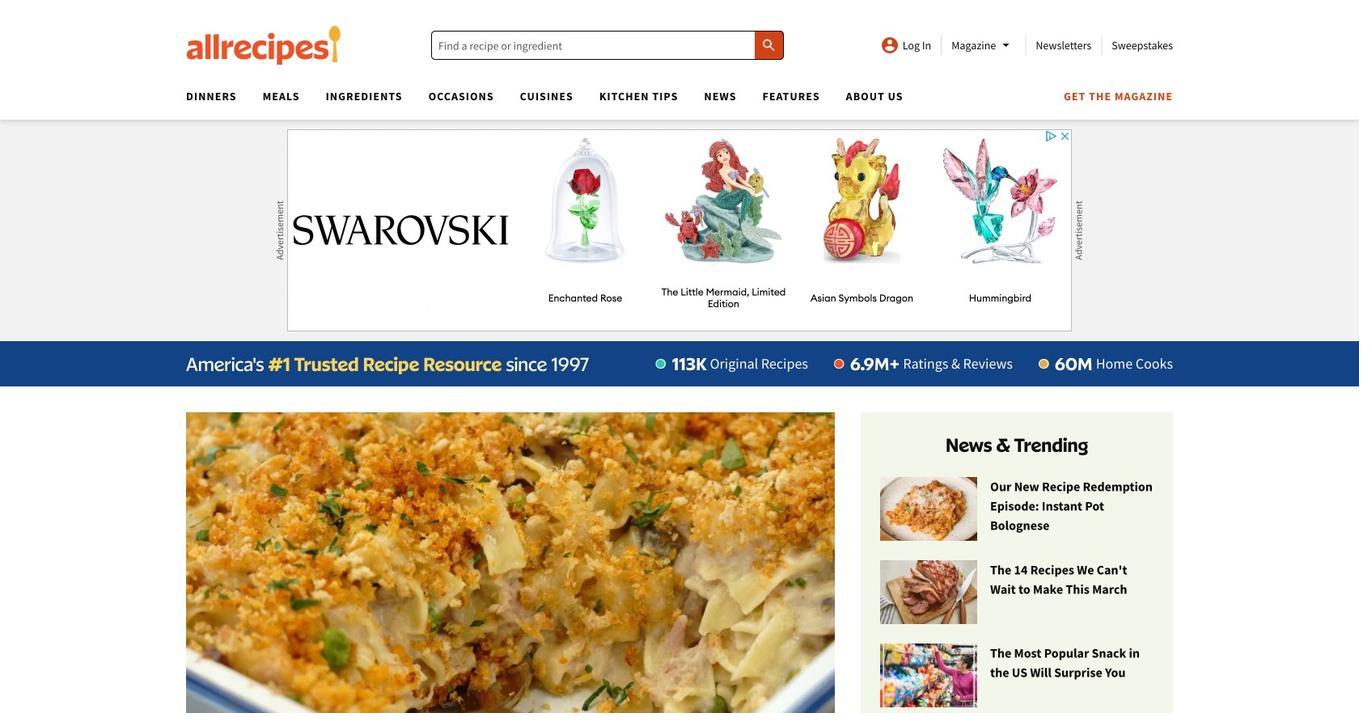 Task type: vqa. For each thing, say whether or not it's contained in the screenshot.
search box
yes



Task type: locate. For each thing, give the bounding box(es) containing it.
header navigation
[[173, 84, 1173, 120]]

visit allrecipes' homepage image
[[186, 26, 341, 65]]

click to search image
[[761, 37, 777, 53]]

None search field
[[431, 31, 784, 60]]

recipe redemption instant pot bolognese image
[[880, 477, 978, 542]]

advertisement element
[[287, 129, 1072, 332]]

banner
[[0, 0, 1359, 714]]



Task type: describe. For each thing, give the bounding box(es) containing it.
Find a recipe or ingredient text field
[[431, 31, 784, 60]]

caret_down image
[[996, 36, 1016, 55]]

account image
[[880, 36, 900, 55]]

close up on a home cured holiday ham with a few pieces sliced image
[[880, 561, 978, 626]]

woman shopping in snack aisle image
[[880, 644, 978, 709]]

best tuna noodle casserole image
[[186, 413, 835, 714]]



